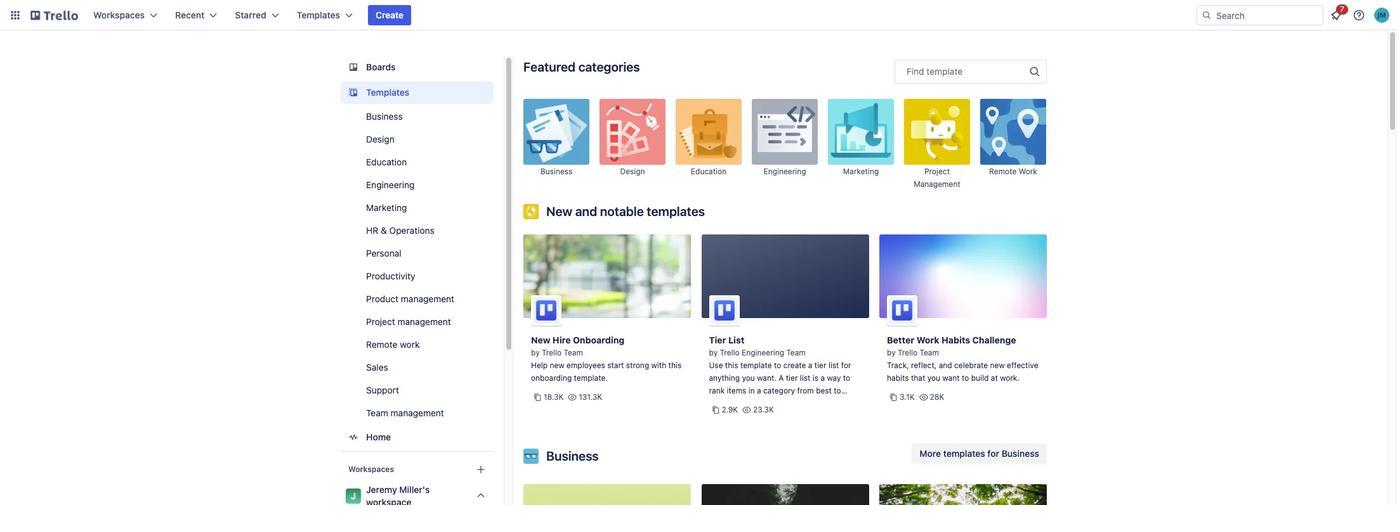 Task type: vqa. For each thing, say whether or not it's contained in the screenshot.
right Project management LINK Marketing link
yes



Task type: locate. For each thing, give the bounding box(es) containing it.
recent
[[175, 10, 205, 20]]

templates inside button
[[944, 449, 986, 460]]

0 vertical spatial project management link
[[904, 99, 971, 190]]

trello team image for better
[[887, 296, 918, 326]]

Search field
[[1212, 6, 1323, 25]]

by inside tier list by trello engineering team use this template to create a tier list for anything you want. a tier list is a way to rank items in a category from best to worst. this could be: best nba players, goat'd pasta dishes, and tastiest fast food joints.
[[709, 348, 718, 358]]

0 horizontal spatial education
[[366, 157, 407, 168]]

0 horizontal spatial this
[[669, 361, 682, 371]]

you right that on the right of the page
[[928, 374, 941, 383]]

2 vertical spatial and
[[788, 412, 802, 421]]

by up help
[[531, 348, 540, 358]]

0 vertical spatial templates
[[647, 204, 705, 219]]

0 horizontal spatial for
[[842, 361, 852, 371]]

items
[[727, 387, 747, 396]]

work.
[[1000, 374, 1020, 383]]

tier
[[709, 335, 726, 346]]

1 vertical spatial template
[[741, 361, 772, 371]]

0 vertical spatial remote work link
[[981, 99, 1047, 190]]

1 horizontal spatial design link
[[600, 99, 666, 190]]

education
[[366, 157, 407, 168], [691, 167, 727, 176]]

project management down product management
[[366, 317, 451, 328]]

rank
[[709, 387, 725, 396]]

templates
[[297, 10, 340, 20], [366, 87, 410, 98]]

track,
[[887, 361, 909, 371]]

and left notable
[[576, 204, 597, 219]]

project down 'product'
[[366, 317, 395, 328]]

to right the "way"
[[843, 374, 851, 383]]

3 trello from the left
[[898, 348, 918, 358]]

template inside tier list by trello engineering team use this template to create a tier list for anything you want. a tier list is a way to rank items in a category from best to worst. this could be: best nba players, goat'd pasta dishes, and tastiest fast food joints.
[[741, 361, 772, 371]]

3 by from the left
[[887, 348, 896, 358]]

0 vertical spatial marketing
[[843, 167, 879, 176]]

2 horizontal spatial and
[[939, 361, 953, 371]]

trello team image for new
[[531, 296, 562, 326]]

starred
[[235, 10, 266, 20]]

remote
[[990, 167, 1017, 176], [366, 340, 398, 350]]

2 this from the left
[[725, 361, 739, 371]]

0 horizontal spatial marketing link
[[341, 198, 494, 218]]

remote work down remote work icon
[[990, 167, 1038, 176]]

management inside the product management link
[[401, 294, 455, 305]]

want.
[[757, 374, 777, 383]]

for up players,
[[842, 361, 852, 371]]

team
[[564, 348, 583, 358], [787, 348, 806, 358], [920, 348, 939, 358], [366, 408, 388, 419]]

product management link
[[341, 289, 494, 310]]

and right dishes,
[[788, 412, 802, 421]]

new inside better work habits challenge by trello team track, reflect, and celebrate new effective habits that you want to build at work.
[[991, 361, 1005, 371]]

1 business icon image from the top
[[524, 99, 590, 165]]

fast
[[832, 412, 846, 421]]

0 horizontal spatial design link
[[341, 129, 494, 150]]

2 trello from the left
[[720, 348, 740, 358]]

team up "create"
[[787, 348, 806, 358]]

management for team management link
[[391, 408, 444, 419]]

create
[[784, 361, 806, 371]]

a right the in
[[757, 387, 762, 396]]

0 vertical spatial tier
[[815, 361, 827, 371]]

1 vertical spatial and
[[939, 361, 953, 371]]

0 horizontal spatial a
[[757, 387, 762, 396]]

7 notifications image
[[1329, 8, 1344, 23]]

2 trello team image from the left
[[887, 296, 918, 326]]

design down design icon
[[620, 167, 645, 176]]

1 horizontal spatial list
[[829, 361, 839, 371]]

engineering icon image
[[752, 99, 818, 165]]

management inside team management link
[[391, 408, 444, 419]]

1 vertical spatial remote work link
[[341, 335, 494, 355]]

0 vertical spatial and
[[576, 204, 597, 219]]

remote up sales
[[366, 340, 398, 350]]

to up a
[[774, 361, 782, 371]]

team down work
[[920, 348, 939, 358]]

project management
[[914, 167, 961, 189], [366, 317, 451, 328]]

2 horizontal spatial a
[[821, 374, 825, 383]]

by
[[531, 348, 540, 358], [709, 348, 718, 358], [887, 348, 896, 358]]

1 horizontal spatial engineering link
[[752, 99, 818, 190]]

best right be:
[[786, 399, 802, 409]]

0 horizontal spatial new
[[550, 361, 565, 371]]

1 vertical spatial business icon image
[[524, 449, 539, 465]]

team inside the new hire onboarding by trello team help new employees start strong with this onboarding template.
[[564, 348, 583, 358]]

remote work icon image
[[981, 99, 1047, 165]]

trello engineering team image
[[709, 296, 740, 326]]

0 vertical spatial design
[[366, 134, 395, 145]]

18.3k
[[544, 393, 564, 402]]

0 horizontal spatial best
[[786, 399, 802, 409]]

0 vertical spatial remote work
[[990, 167, 1038, 176]]

trello team image up hire
[[531, 296, 562, 326]]

marketing up &
[[366, 202, 407, 213]]

template.
[[574, 374, 608, 383]]

management down support link
[[391, 408, 444, 419]]

0 vertical spatial new
[[547, 204, 573, 219]]

management down the product management link
[[398, 317, 451, 328]]

new
[[547, 204, 573, 219], [531, 335, 551, 346]]

0 horizontal spatial workspaces
[[93, 10, 145, 20]]

1 vertical spatial remote
[[366, 340, 398, 350]]

work down remote work icon
[[1019, 167, 1038, 176]]

team management link
[[341, 404, 494, 424]]

0 vertical spatial template
[[927, 66, 963, 77]]

0 horizontal spatial trello team image
[[531, 296, 562, 326]]

a right "create"
[[809, 361, 813, 371]]

business icon image
[[524, 99, 590, 165], [524, 449, 539, 465]]

templates right starred dropdown button
[[297, 10, 340, 20]]

1 by from the left
[[531, 348, 540, 358]]

by up the use
[[709, 348, 718, 358]]

to
[[774, 361, 782, 371], [843, 374, 851, 383], [962, 374, 969, 383], [834, 387, 841, 396]]

1 vertical spatial workspaces
[[348, 465, 394, 475]]

0 vertical spatial engineering
[[764, 167, 806, 176]]

is
[[813, 374, 819, 383]]

create
[[376, 10, 404, 20]]

new left hire
[[531, 335, 551, 346]]

0 horizontal spatial remote
[[366, 340, 398, 350]]

personal
[[366, 248, 402, 259]]

back to home image
[[30, 5, 78, 25]]

0 horizontal spatial project management
[[366, 317, 451, 328]]

1 horizontal spatial remote
[[990, 167, 1017, 176]]

this up anything
[[725, 361, 739, 371]]

trello down better
[[898, 348, 918, 358]]

more templates for business
[[920, 449, 1040, 460]]

1 horizontal spatial work
[[1019, 167, 1038, 176]]

support
[[366, 385, 399, 396]]

0 horizontal spatial you
[[742, 374, 755, 383]]

and up want
[[939, 361, 953, 371]]

management down productivity link
[[401, 294, 455, 305]]

2 horizontal spatial by
[[887, 348, 896, 358]]

2 by from the left
[[709, 348, 718, 358]]

0 horizontal spatial engineering link
[[341, 175, 494, 195]]

1 vertical spatial templates
[[366, 87, 410, 98]]

and inside better work habits challenge by trello team track, reflect, and celebrate new effective habits that you want to build at work.
[[939, 361, 953, 371]]

1 trello from the left
[[542, 348, 562, 358]]

1 vertical spatial project management link
[[341, 312, 494, 333]]

for
[[842, 361, 852, 371], [988, 449, 1000, 460]]

new hire onboarding by trello team help new employees start strong with this onboarding template.
[[531, 335, 682, 383]]

design down templates link
[[366, 134, 395, 145]]

by up track,
[[887, 348, 896, 358]]

template up want. on the bottom right of page
[[741, 361, 772, 371]]

templates right more
[[944, 449, 986, 460]]

0 vertical spatial for
[[842, 361, 852, 371]]

1 vertical spatial project
[[366, 317, 395, 328]]

1 horizontal spatial remote work link
[[981, 99, 1047, 190]]

1 this from the left
[[669, 361, 682, 371]]

workspaces inside popup button
[[93, 10, 145, 20]]

primary element
[[0, 0, 1398, 30]]

new up at
[[991, 361, 1005, 371]]

jeremy miller's workspace
[[366, 485, 430, 506]]

1 horizontal spatial remote work
[[990, 167, 1038, 176]]

1 horizontal spatial new
[[991, 361, 1005, 371]]

hr & operations link
[[341, 221, 494, 241]]

1 horizontal spatial templates
[[366, 87, 410, 98]]

1 horizontal spatial by
[[709, 348, 718, 358]]

1 vertical spatial tier
[[786, 374, 798, 383]]

list left is
[[800, 374, 811, 383]]

hire
[[553, 335, 571, 346]]

team management
[[366, 408, 444, 419]]

0 vertical spatial remote
[[990, 167, 1017, 176]]

engineering down the "engineering icon"
[[764, 167, 806, 176]]

you
[[742, 374, 755, 383], [928, 374, 941, 383]]

0 horizontal spatial business link
[[341, 107, 494, 127]]

list
[[729, 335, 745, 346]]

to down celebrate
[[962, 374, 969, 383]]

1 horizontal spatial business link
[[524, 99, 590, 190]]

product management
[[366, 294, 455, 305]]

management
[[914, 180, 961, 189], [401, 294, 455, 305], [398, 317, 451, 328], [391, 408, 444, 419]]

2 new from the left
[[991, 361, 1005, 371]]

to inside better work habits challenge by trello team track, reflect, and celebrate new effective habits that you want to build at work.
[[962, 374, 969, 383]]

2 horizontal spatial trello
[[898, 348, 918, 358]]

marketing link for hr & operations link
[[341, 198, 494, 218]]

list
[[829, 361, 839, 371], [800, 374, 811, 383]]

templates right notable
[[647, 204, 705, 219]]

0 horizontal spatial project
[[366, 317, 395, 328]]

131.3k
[[579, 393, 603, 402]]

project management down project management icon
[[914, 167, 961, 189]]

0 vertical spatial list
[[829, 361, 839, 371]]

trello
[[542, 348, 562, 358], [720, 348, 740, 358], [898, 348, 918, 358]]

education icon image
[[676, 99, 742, 165]]

0 horizontal spatial templates
[[297, 10, 340, 20]]

onboarding
[[531, 374, 572, 383]]

1 vertical spatial work
[[400, 340, 420, 350]]

engineering
[[764, 167, 806, 176], [366, 180, 415, 190], [742, 348, 785, 358]]

0 horizontal spatial trello
[[542, 348, 562, 358]]

marketing
[[843, 167, 879, 176], [366, 202, 407, 213]]

and
[[576, 204, 597, 219], [939, 361, 953, 371], [788, 412, 802, 421]]

engineering link
[[752, 99, 818, 190], [341, 175, 494, 195]]

best down is
[[816, 387, 832, 396]]

1 trello team image from the left
[[531, 296, 562, 326]]

0 vertical spatial work
[[1019, 167, 1038, 176]]

0 horizontal spatial templates
[[647, 204, 705, 219]]

jeremy miller (jeremymiller198) image
[[1375, 8, 1390, 23]]

work up sales 'link'
[[400, 340, 420, 350]]

templates
[[647, 204, 705, 219], [944, 449, 986, 460]]

at
[[991, 374, 998, 383]]

0 horizontal spatial by
[[531, 348, 540, 358]]

1 horizontal spatial a
[[809, 361, 813, 371]]

2 you from the left
[[928, 374, 941, 383]]

1 horizontal spatial trello team image
[[887, 296, 918, 326]]

1 new from the left
[[550, 361, 565, 371]]

trello team image up better
[[887, 296, 918, 326]]

marketing link
[[828, 99, 894, 190], [341, 198, 494, 218]]

remote down remote work icon
[[990, 167, 1017, 176]]

team down hire
[[564, 348, 583, 358]]

1 horizontal spatial and
[[788, 412, 802, 421]]

0 vertical spatial templates
[[297, 10, 340, 20]]

1 horizontal spatial you
[[928, 374, 941, 383]]

0 horizontal spatial marketing
[[366, 202, 407, 213]]

1 horizontal spatial education
[[691, 167, 727, 176]]

a
[[809, 361, 813, 371], [821, 374, 825, 383], [757, 387, 762, 396]]

1 horizontal spatial this
[[725, 361, 739, 371]]

trello down hire
[[542, 348, 562, 358]]

business link
[[524, 99, 590, 190], [341, 107, 494, 127]]

trello team image
[[531, 296, 562, 326], [887, 296, 918, 326]]

0 horizontal spatial project management link
[[341, 312, 494, 333]]

2 vertical spatial a
[[757, 387, 762, 396]]

this right with
[[669, 361, 682, 371]]

1 vertical spatial marketing link
[[341, 198, 494, 218]]

strong
[[626, 361, 649, 371]]

want
[[943, 374, 960, 383]]

to up players,
[[834, 387, 841, 396]]

project down project management icon
[[925, 167, 950, 176]]

create a workspace image
[[474, 463, 489, 478]]

templates down boards
[[366, 87, 410, 98]]

way
[[827, 374, 841, 383]]

tier
[[815, 361, 827, 371], [786, 374, 798, 383]]

this inside tier list by trello engineering team use this template to create a tier list for anything you want. a tier list is a way to rank items in a category from best to worst. this could be: best nba players, goat'd pasta dishes, and tastiest fast food joints.
[[725, 361, 739, 371]]

new inside the new hire onboarding by trello team help new employees start strong with this onboarding template.
[[531, 335, 551, 346]]

0 vertical spatial business icon image
[[524, 99, 590, 165]]

j
[[351, 491, 356, 502]]

best
[[816, 387, 832, 396], [786, 399, 802, 409]]

trello inside the new hire onboarding by trello team help new employees start strong with this onboarding template.
[[542, 348, 562, 358]]

new for new and notable templates
[[547, 204, 573, 219]]

templates inside templates link
[[366, 87, 410, 98]]

celebrate
[[955, 361, 988, 371]]

list up the "way"
[[829, 361, 839, 371]]

0 horizontal spatial design
[[366, 134, 395, 145]]

1 vertical spatial remote work
[[366, 340, 420, 350]]

a right is
[[821, 374, 825, 383]]

remote work up sales
[[366, 340, 420, 350]]

category
[[764, 387, 795, 396]]

new left notable
[[547, 204, 573, 219]]

workspace
[[366, 498, 412, 506]]

1 vertical spatial for
[[988, 449, 1000, 460]]

tier right a
[[786, 374, 798, 383]]

0 vertical spatial workspaces
[[93, 10, 145, 20]]

1 horizontal spatial marketing link
[[828, 99, 894, 190]]

1 horizontal spatial templates
[[944, 449, 986, 460]]

1 vertical spatial templates
[[944, 449, 986, 460]]

templates inside templates dropdown button
[[297, 10, 340, 20]]

project management link
[[904, 99, 971, 190], [341, 312, 494, 333]]

engineering up want. on the bottom right of page
[[742, 348, 785, 358]]

0 horizontal spatial template
[[741, 361, 772, 371]]

tier up is
[[815, 361, 827, 371]]

for right more
[[988, 449, 1000, 460]]

0 horizontal spatial education link
[[341, 152, 494, 173]]

business
[[366, 111, 403, 122], [541, 167, 573, 176], [1002, 449, 1040, 460], [547, 449, 599, 464]]

template right find
[[927, 66, 963, 77]]

1 horizontal spatial project management link
[[904, 99, 971, 190]]

project
[[925, 167, 950, 176], [366, 317, 395, 328]]

be:
[[773, 399, 784, 409]]

engineering up &
[[366, 180, 415, 190]]

habits
[[942, 335, 971, 346]]

jeremy
[[366, 485, 397, 496]]

you up the in
[[742, 374, 755, 383]]

1 vertical spatial new
[[531, 335, 551, 346]]

workspaces
[[93, 10, 145, 20], [348, 465, 394, 475]]

trello down list
[[720, 348, 740, 358]]

new up onboarding
[[550, 361, 565, 371]]

marketing down marketing icon
[[843, 167, 879, 176]]

joints.
[[728, 425, 749, 434]]

template inside field
[[927, 66, 963, 77]]

1 you from the left
[[742, 374, 755, 383]]



Task type: describe. For each thing, give the bounding box(es) containing it.
0 vertical spatial project management
[[914, 167, 961, 189]]

this inside the new hire onboarding by trello team help new employees start strong with this onboarding template.
[[669, 361, 682, 371]]

by inside the new hire onboarding by trello team help new employees start strong with this onboarding template.
[[531, 348, 540, 358]]

a
[[779, 374, 784, 383]]

tier list by trello engineering team use this template to create a tier list for anything you want. a tier list is a way to rank items in a category from best to worst. this could be: best nba players, goat'd pasta dishes, and tastiest fast food joints.
[[709, 335, 852, 434]]

habits
[[887, 374, 909, 383]]

education link for leftmost business link 'engineering' link
[[341, 152, 494, 173]]

team down support
[[366, 408, 388, 419]]

and inside tier list by trello engineering team use this template to create a tier list for anything you want. a tier list is a way to rank items in a category from best to worst. this could be: best nba players, goat'd pasta dishes, and tastiest fast food joints.
[[788, 412, 802, 421]]

reflect,
[[912, 361, 937, 371]]

better work habits challenge by trello team track, reflect, and celebrate new effective habits that you want to build at work.
[[887, 335, 1039, 383]]

could
[[751, 399, 771, 409]]

&
[[381, 225, 387, 236]]

0 vertical spatial best
[[816, 387, 832, 396]]

trello inside tier list by trello engineering team use this template to create a tier list for anything you want. a tier list is a way to rank items in a category from best to worst. this could be: best nba players, goat'd pasta dishes, and tastiest fast food joints.
[[720, 348, 740, 358]]

marketing link for the rightmost project management link
[[828, 99, 894, 190]]

in
[[749, 387, 755, 396]]

players,
[[822, 399, 850, 409]]

workspaces button
[[86, 5, 165, 25]]

0 horizontal spatial and
[[576, 204, 597, 219]]

featured
[[524, 60, 576, 74]]

templates button
[[289, 5, 361, 25]]

template board image
[[346, 85, 361, 100]]

23.3k
[[753, 406, 774, 415]]

personal link
[[341, 244, 494, 264]]

find
[[907, 66, 925, 77]]

design link for education link related to leftmost business link 'engineering' link
[[341, 129, 494, 150]]

productivity link
[[341, 267, 494, 287]]

1 horizontal spatial workspaces
[[348, 465, 394, 475]]

for inside the more templates for business button
[[988, 449, 1000, 460]]

nba
[[804, 399, 820, 409]]

build
[[972, 374, 989, 383]]

onboarding
[[573, 335, 625, 346]]

hr
[[366, 225, 378, 236]]

dishes,
[[760, 412, 786, 421]]

categories
[[579, 60, 640, 74]]

home
[[366, 432, 391, 443]]

0 vertical spatial a
[[809, 361, 813, 371]]

productivity
[[366, 271, 415, 282]]

1 vertical spatial engineering
[[366, 180, 415, 190]]

education link for rightmost business link's 'engineering' link
[[676, 99, 742, 190]]

1 vertical spatial a
[[821, 374, 825, 383]]

0 horizontal spatial work
[[400, 340, 420, 350]]

notable
[[600, 204, 644, 219]]

create button
[[368, 5, 411, 25]]

search image
[[1202, 10, 1212, 20]]

sales
[[366, 362, 388, 373]]

work
[[917, 335, 940, 346]]

management for leftmost project management link
[[398, 317, 451, 328]]

use
[[709, 361, 723, 371]]

trello inside better work habits challenge by trello team track, reflect, and celebrate new effective habits that you want to build at work.
[[898, 348, 918, 358]]

board image
[[346, 60, 361, 75]]

project management icon image
[[904, 99, 971, 165]]

more
[[920, 449, 941, 460]]

1 vertical spatial project management
[[366, 317, 451, 328]]

1 vertical spatial list
[[800, 374, 811, 383]]

1 horizontal spatial tier
[[815, 361, 827, 371]]

recent button
[[168, 5, 225, 25]]

better
[[887, 335, 915, 346]]

home link
[[341, 427, 494, 449]]

starred button
[[227, 5, 287, 25]]

engineering link for leftmost business link
[[341, 175, 494, 195]]

28k
[[930, 393, 945, 402]]

new inside the new hire onboarding by trello team help new employees start strong with this onboarding template.
[[550, 361, 565, 371]]

hr & operations
[[366, 225, 435, 236]]

you inside better work habits challenge by trello team track, reflect, and celebrate new effective habits that you want to build at work.
[[928, 374, 941, 383]]

2.9k
[[722, 406, 738, 415]]

from
[[798, 387, 814, 396]]

more templates for business button
[[912, 444, 1047, 465]]

you inside tier list by trello engineering team use this template to create a tier list for anything you want. a tier list is a way to rank items in a category from best to worst. this could be: best nba players, goat'd pasta dishes, and tastiest fast food joints.
[[742, 374, 755, 383]]

1 vertical spatial marketing
[[366, 202, 407, 213]]

featured categories
[[524, 60, 640, 74]]

start
[[608, 361, 624, 371]]

engineering link for rightmost business link
[[752, 99, 818, 190]]

open information menu image
[[1353, 9, 1366, 22]]

home image
[[346, 430, 361, 446]]

food
[[709, 425, 726, 434]]

pasta
[[739, 412, 758, 421]]

employees
[[567, 361, 605, 371]]

anything
[[709, 374, 740, 383]]

product
[[366, 294, 399, 305]]

design icon image
[[600, 99, 666, 165]]

find template
[[907, 66, 963, 77]]

miller's
[[400, 485, 430, 496]]

marketing icon image
[[828, 99, 894, 165]]

operations
[[389, 225, 435, 236]]

1 horizontal spatial marketing
[[843, 167, 879, 176]]

2 business icon image from the top
[[524, 449, 539, 465]]

0 vertical spatial project
[[925, 167, 950, 176]]

0 horizontal spatial remote work
[[366, 340, 420, 350]]

team inside tier list by trello engineering team use this template to create a tier list for anything you want. a tier list is a way to rank items in a category from best to worst. this could be: best nba players, goat'd pasta dishes, and tastiest fast food joints.
[[787, 348, 806, 358]]

1 vertical spatial best
[[786, 399, 802, 409]]

effective
[[1007, 361, 1039, 371]]

with
[[652, 361, 667, 371]]

worst.
[[709, 399, 731, 409]]

sales link
[[341, 358, 494, 378]]

help
[[531, 361, 548, 371]]

by inside better work habits challenge by trello team track, reflect, and celebrate new effective habits that you want to build at work.
[[887, 348, 896, 358]]

that
[[911, 374, 926, 383]]

3.1k
[[900, 393, 915, 402]]

business inside button
[[1002, 449, 1040, 460]]

boards link
[[341, 56, 494, 79]]

team inside better work habits challenge by trello team track, reflect, and celebrate new effective habits that you want to build at work.
[[920, 348, 939, 358]]

boards
[[366, 62, 396, 72]]

design link for education link corresponding to rightmost business link's 'engineering' link
[[600, 99, 666, 190]]

support link
[[341, 381, 494, 401]]

for inside tier list by trello engineering team use this template to create a tier list for anything you want. a tier list is a way to rank items in a category from best to worst. this could be: best nba players, goat'd pasta dishes, and tastiest fast food joints.
[[842, 361, 852, 371]]

management down project management icon
[[914, 180, 961, 189]]

new and notable templates
[[547, 204, 705, 219]]

0 horizontal spatial remote work link
[[341, 335, 494, 355]]

1 horizontal spatial design
[[620, 167, 645, 176]]

0 horizontal spatial tier
[[786, 374, 798, 383]]

templates link
[[341, 81, 494, 104]]

Find template field
[[895, 60, 1047, 84]]

this
[[734, 399, 749, 409]]

challenge
[[973, 335, 1017, 346]]

goat'd
[[709, 412, 736, 421]]

engineering inside tier list by trello engineering team use this template to create a tier list for anything you want. a tier list is a way to rank items in a category from best to worst. this could be: best nba players, goat'd pasta dishes, and tastiest fast food joints.
[[742, 348, 785, 358]]

new for new hire onboarding by trello team help new employees start strong with this onboarding template.
[[531, 335, 551, 346]]

management for the product management link
[[401, 294, 455, 305]]



